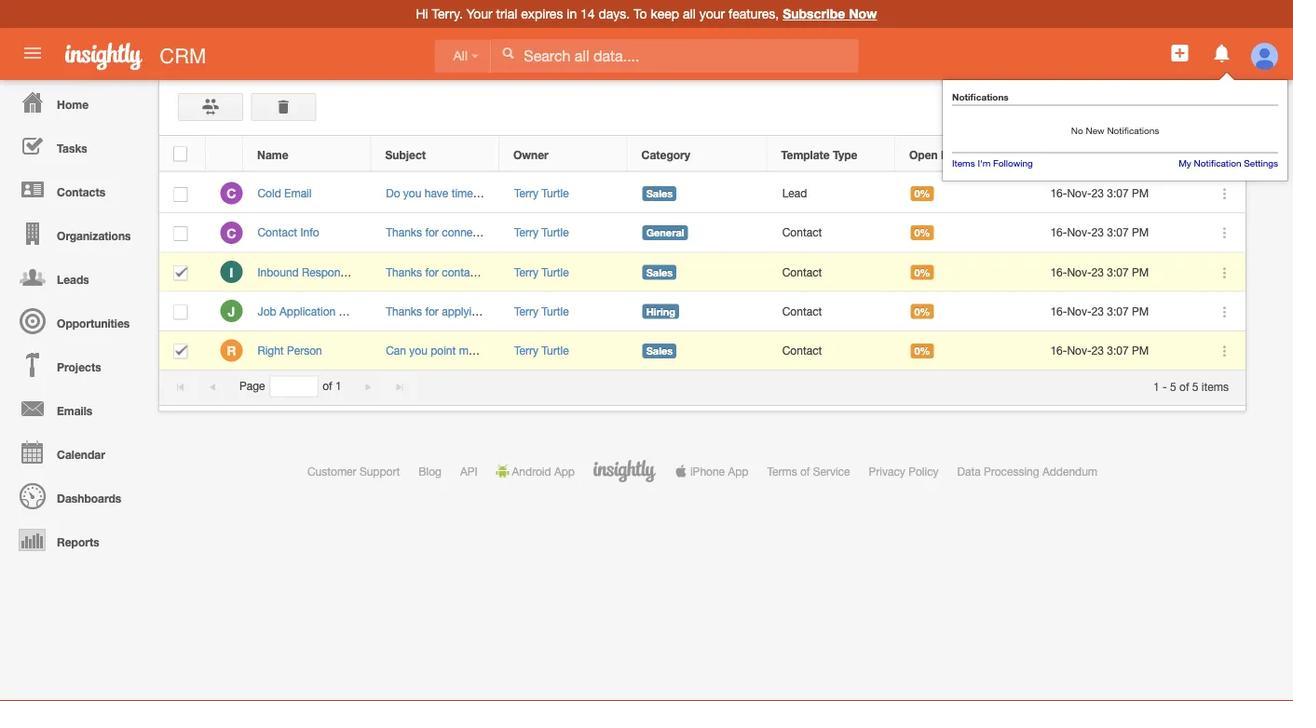 Task type: vqa. For each thing, say whether or not it's contained in the screenshot.
Can you point me to the right person?'s Terry
yes



Task type: describe. For each thing, give the bounding box(es) containing it.
23 for can you point me to the right person?
[[1092, 344, 1105, 357]]

inbound
[[258, 266, 299, 279]]

response inside the i row
[[302, 266, 352, 279]]

you for c
[[404, 187, 422, 200]]

organizations
[[57, 229, 131, 242]]

terry turtle link for thanks for applying...
[[515, 305, 569, 318]]

terry turtle link for thanks for connecting
[[515, 226, 569, 239]]

notification
[[1195, 158, 1242, 169]]

contacts link
[[5, 168, 149, 212]]

all
[[454, 49, 468, 63]]

have
[[425, 187, 449, 200]]

policy
[[909, 465, 939, 478]]

contact for i
[[783, 266, 823, 279]]

email
[[284, 187, 312, 200]]

api
[[460, 465, 478, 478]]

16- for do you have time to connect?
[[1051, 187, 1068, 200]]

privacy
[[869, 465, 906, 478]]

16- for can you point me to the right person?
[[1051, 344, 1068, 357]]

23 inside "j" row
[[1092, 305, 1105, 318]]

leads
[[57, 273, 89, 286]]

person
[[287, 344, 322, 357]]

3 16-nov-23 3:07 pm cell from the top
[[1037, 253, 1200, 292]]

contact cell for i
[[768, 253, 897, 292]]

application
[[280, 305, 336, 318]]

hiring
[[647, 306, 676, 318]]

contact for r
[[783, 344, 823, 357]]

hiring cell
[[629, 292, 768, 332]]

support
[[360, 465, 400, 478]]

16-nov-23 3:07 pm cell for do you have time to connect?
[[1037, 174, 1200, 214]]

thanks for connecting link
[[386, 226, 498, 239]]

i link
[[220, 261, 243, 283]]

nov- for can you point me to the right person?
[[1068, 344, 1092, 357]]

sales for r
[[647, 345, 673, 357]]

service
[[814, 465, 851, 478]]

home
[[57, 98, 89, 111]]

addendum
[[1043, 465, 1098, 478]]

inbound response link
[[258, 266, 362, 279]]

1 c row from the top
[[159, 174, 1246, 214]]

c link for contact info
[[220, 222, 243, 244]]

for for contacting
[[425, 266, 439, 279]]

do you have time to connect? link
[[386, 187, 536, 200]]

reports link
[[5, 518, 149, 562]]

person?
[[535, 344, 576, 357]]

2 horizontal spatial of
[[1180, 380, 1190, 393]]

can
[[386, 344, 406, 357]]

row group containing c
[[159, 174, 1246, 371]]

thanks for thanks for connecting
[[386, 226, 422, 239]]

23 for do you have time to connect?
[[1092, 187, 1105, 200]]

16-nov-23 3:07 pm cell for can you point me to the right person?
[[1037, 332, 1200, 371]]

app for iphone app
[[728, 465, 749, 478]]

tasks
[[57, 142, 87, 155]]

cell for i
[[159, 253, 206, 292]]

4 0% cell from the top
[[897, 292, 1037, 332]]

iphone app link
[[675, 465, 749, 478]]

sales cell for i
[[629, 253, 768, 292]]

all
[[683, 6, 696, 21]]

calendar link
[[5, 431, 149, 475]]

emails
[[57, 405, 93, 418]]

turtle inside "j" row
[[542, 305, 569, 318]]

r
[[227, 343, 236, 359]]

23 for thanks for connecting
[[1092, 226, 1105, 239]]

c for cold email
[[227, 186, 236, 201]]

terry for do you have time to connect?
[[515, 187, 539, 200]]

features,
[[729, 6, 780, 21]]

0 horizontal spatial of
[[323, 380, 332, 393]]

cold email
[[258, 187, 312, 200]]

contacts
[[57, 186, 105, 199]]

data processing addendum link
[[958, 465, 1098, 478]]

job
[[258, 305, 277, 318]]

i
[[230, 265, 234, 280]]

page
[[240, 380, 265, 393]]

nov- for do you have time to connect?
[[1068, 187, 1092, 200]]

terry turtle for do you have time to connect?
[[515, 187, 569, 200]]

in
[[567, 6, 577, 21]]

sales for c
[[647, 188, 673, 200]]

2 c row from the top
[[159, 214, 1246, 253]]

1 field
[[271, 377, 317, 397]]

tasks link
[[5, 124, 149, 168]]

0% cell for can you point me to the right person?
[[897, 332, 1037, 371]]

terry inside the i row
[[515, 266, 539, 279]]

3:07 for thanks for connecting
[[1108, 226, 1130, 239]]

blog
[[419, 465, 442, 478]]

items
[[953, 158, 976, 169]]

projects link
[[5, 343, 149, 387]]

dashboards link
[[5, 475, 149, 518]]

16-nov-23 3:07 pm inside the i row
[[1051, 266, 1150, 279]]

1 horizontal spatial of
[[801, 465, 811, 478]]

to
[[634, 6, 648, 21]]

j
[[228, 304, 235, 319]]

do
[[386, 187, 400, 200]]

16-nov-23 3:07 pm for thanks for connecting
[[1051, 226, 1150, 239]]

terry turtle for can you point me to the right person?
[[515, 344, 569, 357]]

j link
[[220, 300, 243, 323]]

connect?
[[490, 187, 536, 200]]

android
[[512, 465, 552, 478]]

terry turtle link for do you have time to connect?
[[515, 187, 569, 200]]

i'm
[[978, 158, 991, 169]]

info
[[301, 226, 319, 239]]

home link
[[5, 80, 149, 124]]

connecting
[[442, 226, 498, 239]]

contact cell for j
[[768, 292, 897, 332]]

of 1
[[323, 380, 342, 393]]

turtle for do you have time to connect?
[[542, 187, 569, 200]]

i row
[[159, 253, 1246, 292]]

crm
[[160, 44, 206, 68]]

pm inside "j" row
[[1133, 305, 1150, 318]]

contact for j
[[783, 305, 823, 318]]

expires
[[521, 6, 563, 21]]

emails link
[[5, 387, 149, 431]]

all link
[[435, 40, 491, 73]]

terry turtle link for thanks for contacting us.
[[515, 266, 569, 279]]

following
[[994, 158, 1034, 169]]

data
[[958, 465, 981, 478]]

r link
[[220, 340, 243, 362]]

category
[[642, 148, 691, 161]]

16-nov-23 3:07 pm cell for thanks for connecting
[[1037, 214, 1200, 253]]

reports
[[57, 536, 99, 549]]

hi terry. your trial expires in 14 days. to keep all your features, subscribe now
[[416, 6, 878, 21]]

android app
[[512, 465, 575, 478]]

can you point me to the right person? link
[[386, 344, 576, 357]]

terms
[[768, 465, 798, 478]]

3:07 for can you point me to the right person?
[[1108, 344, 1130, 357]]

contacting
[[442, 266, 495, 279]]

general cell
[[629, 214, 768, 253]]

point
[[431, 344, 456, 357]]

0% for can you point me to the right person?
[[915, 345, 931, 357]]

1 - 5 of 5 items
[[1154, 380, 1230, 393]]

for inside "j" row
[[425, 305, 439, 318]]

cell for r
[[159, 332, 206, 371]]

turtle for thanks for connecting
[[542, 226, 569, 239]]



Task type: locate. For each thing, give the bounding box(es) containing it.
for inside the i row
[[425, 266, 439, 279]]

terry turtle link inside the i row
[[515, 266, 569, 279]]

pm for thanks for connecting
[[1133, 226, 1150, 239]]

1 vertical spatial sales
[[647, 267, 673, 279]]

open
[[910, 148, 938, 161]]

2 terry turtle link from the top
[[515, 226, 569, 239]]

terry turtle link
[[515, 187, 569, 200], [515, 226, 569, 239], [515, 266, 569, 279], [515, 305, 569, 318], [515, 344, 569, 357]]

to for c
[[476, 187, 486, 200]]

items i'm following link
[[953, 158, 1034, 169]]

of right terms
[[801, 465, 811, 478]]

template
[[782, 148, 830, 161]]

1 terry turtle from the top
[[515, 187, 569, 200]]

terry turtle inside r 'row'
[[515, 344, 569, 357]]

2 vertical spatial thanks
[[386, 305, 422, 318]]

leads link
[[5, 255, 149, 299]]

iphone app
[[691, 465, 749, 478]]

16-nov-23 3:07 pm for can you point me to the right person?
[[1051, 344, 1150, 357]]

white image
[[502, 47, 515, 60]]

2 vertical spatial for
[[425, 305, 439, 318]]

us.
[[498, 266, 513, 279]]

app right android
[[555, 465, 575, 478]]

1 vertical spatial to
[[478, 344, 488, 357]]

turtle for can you point me to the right person?
[[542, 344, 569, 357]]

subscribe now link
[[783, 6, 878, 21]]

created date
[[1050, 148, 1120, 161]]

4 terry turtle link from the top
[[515, 305, 569, 318]]

1 0% cell from the top
[[897, 174, 1037, 214]]

no new notifications
[[1072, 125, 1160, 136]]

projects
[[57, 361, 101, 374]]

sales down hiring
[[647, 345, 673, 357]]

terry down owner
[[515, 187, 539, 200]]

cold
[[258, 187, 281, 200]]

lead cell
[[768, 174, 897, 214]]

terry for can you point me to the right person?
[[515, 344, 539, 357]]

2 cell from the top
[[159, 332, 206, 371]]

5 16-nov-23 3:07 pm cell from the top
[[1037, 332, 1200, 371]]

4 turtle from the top
[[542, 305, 569, 318]]

response up the can
[[339, 305, 389, 318]]

right person
[[258, 344, 322, 357]]

1 sales cell from the top
[[629, 174, 768, 214]]

privacy policy
[[869, 465, 939, 478]]

customer support
[[308, 465, 400, 478]]

1 c link from the top
[[220, 182, 243, 205]]

contact inside the i row
[[783, 266, 823, 279]]

inbound response
[[258, 266, 352, 279]]

for for connecting
[[425, 226, 439, 239]]

created
[[1050, 148, 1092, 161]]

1 23 from the top
[[1092, 187, 1105, 200]]

thanks inside the c row
[[386, 226, 422, 239]]

terry up right on the left of the page
[[515, 305, 539, 318]]

terry.
[[432, 6, 463, 21]]

3 0% cell from the top
[[897, 253, 1037, 292]]

3:07 inside r 'row'
[[1108, 344, 1130, 357]]

2 thanks from the top
[[386, 266, 422, 279]]

1 right "1" 'field'
[[336, 380, 342, 393]]

terms of service link
[[768, 465, 851, 478]]

2 sales from the top
[[647, 267, 673, 279]]

1 3:07 from the top
[[1108, 187, 1130, 200]]

16- inside "j" row
[[1051, 305, 1068, 318]]

thanks inside the i row
[[386, 266, 422, 279]]

of
[[323, 380, 332, 393], [1180, 380, 1190, 393], [801, 465, 811, 478]]

3 thanks from the top
[[386, 305, 422, 318]]

nov- inside the i row
[[1068, 266, 1092, 279]]

2 16-nov-23 3:07 pm from the top
[[1051, 226, 1150, 239]]

now
[[849, 6, 878, 21]]

you for r
[[410, 344, 428, 357]]

5 turtle from the top
[[542, 344, 569, 357]]

0% for do you have time to connect?
[[915, 188, 931, 200]]

type
[[833, 148, 858, 161]]

r row
[[159, 332, 1246, 371]]

Search all data.... text field
[[492, 39, 859, 73]]

terry turtle link up person?
[[515, 305, 569, 318]]

0 vertical spatial sales
[[647, 188, 673, 200]]

3 nov- from the top
[[1068, 266, 1092, 279]]

c row up "j" row
[[159, 214, 1246, 253]]

c for contact info
[[227, 225, 236, 241]]

terry turtle for thanks for connecting
[[515, 226, 569, 239]]

4 16- from the top
[[1051, 305, 1068, 318]]

response up 'job application response' link
[[302, 266, 352, 279]]

23 inside r 'row'
[[1092, 344, 1105, 357]]

terry for thanks for connecting
[[515, 226, 539, 239]]

None checkbox
[[173, 147, 187, 162], [174, 187, 188, 202], [174, 266, 188, 281], [173, 147, 187, 162], [174, 187, 188, 202], [174, 266, 188, 281]]

2 c link from the top
[[220, 222, 243, 244]]

5 pm from the top
[[1133, 344, 1150, 357]]

0 vertical spatial you
[[404, 187, 422, 200]]

terry turtle down connect?
[[515, 226, 569, 239]]

16-nov-23 3:07 pm inside "j" row
[[1051, 305, 1150, 318]]

2 c from the top
[[227, 225, 236, 241]]

0 vertical spatial c
[[227, 186, 236, 201]]

sales inside the i row
[[647, 267, 673, 279]]

c link up i link
[[220, 222, 243, 244]]

turtle right connect?
[[542, 187, 569, 200]]

0% for thanks for connecting
[[915, 227, 931, 239]]

contact cell
[[768, 214, 897, 253], [768, 253, 897, 292], [768, 292, 897, 332], [768, 332, 897, 371]]

1 vertical spatial you
[[410, 344, 428, 357]]

1 contact cell from the top
[[768, 214, 897, 253]]

contact info link
[[258, 226, 329, 239]]

1 thanks from the top
[[386, 226, 422, 239]]

0 vertical spatial notifications
[[953, 91, 1009, 103]]

of right -
[[1180, 380, 1190, 393]]

2 1 from the left
[[1154, 380, 1160, 393]]

0 vertical spatial for
[[425, 226, 439, 239]]

1 vertical spatial for
[[425, 266, 439, 279]]

3 sales cell from the top
[[629, 332, 768, 371]]

5 nov- from the top
[[1068, 344, 1092, 357]]

5 3:07 from the top
[[1108, 344, 1130, 357]]

4 terry turtle from the top
[[515, 344, 569, 357]]

c row down category
[[159, 174, 1246, 214]]

c up i link
[[227, 225, 236, 241]]

turtle inside the i row
[[542, 266, 569, 279]]

1
[[336, 380, 342, 393], [1154, 380, 1160, 393]]

2 app from the left
[[728, 465, 749, 478]]

terry turtle link right the
[[515, 344, 569, 357]]

3:07 for do you have time to connect?
[[1108, 187, 1130, 200]]

my
[[1179, 158, 1192, 169]]

terry inside "j" row
[[515, 305, 539, 318]]

1 c from the top
[[227, 186, 236, 201]]

1 vertical spatial c
[[227, 225, 236, 241]]

turtle down owner
[[542, 226, 569, 239]]

3 3:07 from the top
[[1108, 266, 1130, 279]]

terry turtle link right 'us.'
[[515, 266, 569, 279]]

cold email link
[[258, 187, 321, 200]]

sales cell for r
[[629, 332, 768, 371]]

c row
[[159, 174, 1246, 214], [159, 214, 1246, 253]]

14
[[581, 6, 595, 21]]

1 horizontal spatial app
[[728, 465, 749, 478]]

4 nov- from the top
[[1068, 305, 1092, 318]]

5 16-nov-23 3:07 pm from the top
[[1051, 344, 1150, 357]]

5 terry from the top
[[515, 344, 539, 357]]

settings
[[1245, 158, 1279, 169]]

1 vertical spatial sales cell
[[629, 253, 768, 292]]

0 vertical spatial response
[[302, 266, 352, 279]]

0 horizontal spatial 1
[[336, 380, 342, 393]]

23
[[1092, 187, 1105, 200], [1092, 226, 1105, 239], [1092, 266, 1105, 279], [1092, 305, 1105, 318], [1092, 344, 1105, 357]]

5 0% from the top
[[915, 345, 931, 357]]

terry turtle down owner
[[515, 187, 569, 200]]

contact cell for r
[[768, 332, 897, 371]]

thanks inside "j" row
[[386, 305, 422, 318]]

2 0% cell from the top
[[897, 214, 1037, 253]]

for inside the c row
[[425, 226, 439, 239]]

row containing name
[[159, 137, 1245, 172]]

processing
[[985, 465, 1040, 478]]

2 turtle from the top
[[542, 226, 569, 239]]

sales inside r 'row'
[[647, 345, 673, 357]]

3 16- from the top
[[1051, 266, 1068, 279]]

16- inside the i row
[[1051, 266, 1068, 279]]

1 sales from the top
[[647, 188, 673, 200]]

1 nov- from the top
[[1068, 187, 1092, 200]]

terms of service
[[768, 465, 851, 478]]

terry turtle inside "j" row
[[515, 305, 569, 318]]

row group
[[159, 174, 1246, 371]]

5 16- from the top
[[1051, 344, 1068, 357]]

right
[[510, 344, 532, 357]]

3 contact cell from the top
[[768, 292, 897, 332]]

5 right -
[[1171, 380, 1177, 393]]

16-nov-23 3:07 pm inside r 'row'
[[1051, 344, 1150, 357]]

5 terry turtle link from the top
[[515, 344, 569, 357]]

1 cell from the top
[[159, 253, 206, 292]]

subject
[[385, 148, 426, 161]]

4 contact cell from the top
[[768, 332, 897, 371]]

j row
[[159, 292, 1246, 332]]

terry turtle up person?
[[515, 305, 569, 318]]

c link for cold email
[[220, 182, 243, 205]]

customer
[[308, 465, 357, 478]]

lead
[[783, 187, 808, 200]]

nov- inside r 'row'
[[1068, 344, 1092, 357]]

items i'm following
[[953, 158, 1034, 169]]

cell
[[159, 253, 206, 292], [159, 332, 206, 371]]

2 for from the top
[[425, 266, 439, 279]]

nov- inside "j" row
[[1068, 305, 1092, 318]]

notifications
[[953, 91, 1009, 103], [1108, 125, 1160, 136]]

thanks up job application response thanks for applying...
[[386, 266, 422, 279]]

pm for do you have time to connect?
[[1133, 187, 1150, 200]]

1 left -
[[1154, 380, 1160, 393]]

1 terry turtle link from the top
[[515, 187, 569, 200]]

of right "1" 'field'
[[323, 380, 332, 393]]

cell left i at top left
[[159, 253, 206, 292]]

4 16-nov-23 3:07 pm cell from the top
[[1037, 292, 1200, 332]]

for
[[425, 226, 439, 239], [425, 266, 439, 279], [425, 305, 439, 318]]

1 for from the top
[[425, 226, 439, 239]]

-
[[1164, 380, 1168, 393]]

notifications up 'date'
[[1108, 125, 1160, 136]]

1 pm from the top
[[1133, 187, 1150, 200]]

hi
[[416, 6, 429, 21]]

for left contacting
[[425, 266, 439, 279]]

16-nov-23 3:07 pm for do you have time to connect?
[[1051, 187, 1150, 200]]

None checkbox
[[174, 227, 188, 242], [174, 305, 188, 320], [174, 345, 188, 360], [174, 227, 188, 242], [174, 305, 188, 320], [174, 345, 188, 360]]

0 horizontal spatial app
[[555, 465, 575, 478]]

1 16- from the top
[[1051, 187, 1068, 200]]

1 vertical spatial thanks
[[386, 266, 422, 279]]

your
[[467, 6, 493, 21]]

1 vertical spatial cell
[[159, 332, 206, 371]]

notifications up rate
[[953, 91, 1009, 103]]

terry right the
[[515, 344, 539, 357]]

terry turtle link for can you point me to the right person?
[[515, 344, 569, 357]]

data processing addendum
[[958, 465, 1098, 478]]

sales for i
[[647, 267, 673, 279]]

16- inside r 'row'
[[1051, 344, 1068, 357]]

owner
[[514, 148, 549, 161]]

2 pm from the top
[[1133, 226, 1150, 239]]

pm inside the i row
[[1133, 266, 1150, 279]]

0 vertical spatial sales cell
[[629, 174, 768, 214]]

2 terry from the top
[[515, 226, 539, 239]]

notifications image
[[1212, 42, 1234, 64]]

1 vertical spatial notifications
[[1108, 125, 1160, 136]]

3 terry turtle link from the top
[[515, 266, 569, 279]]

4 0% from the top
[[915, 306, 931, 318]]

0% cell for thanks for connecting
[[897, 214, 1037, 253]]

4 terry from the top
[[515, 305, 539, 318]]

terry right 'us.'
[[515, 266, 539, 279]]

3:07 inside "j" row
[[1108, 305, 1130, 318]]

turtle inside r 'row'
[[542, 344, 569, 357]]

terry turtle link down connect?
[[515, 226, 569, 239]]

2 vertical spatial sales cell
[[629, 332, 768, 371]]

2 5 from the left
[[1193, 380, 1199, 393]]

3 23 from the top
[[1092, 266, 1105, 279]]

sales cell down category
[[629, 174, 768, 214]]

me
[[459, 344, 475, 357]]

1 vertical spatial response
[[339, 305, 389, 318]]

you right the can
[[410, 344, 428, 357]]

2 contact cell from the top
[[768, 253, 897, 292]]

navigation
[[0, 80, 149, 562]]

to inside r 'row'
[[478, 344, 488, 357]]

sales up hiring
[[647, 267, 673, 279]]

sales cell for c
[[629, 174, 768, 214]]

thanks down the do at the left
[[386, 226, 422, 239]]

2 3:07 from the top
[[1108, 226, 1130, 239]]

contact inside "j" row
[[783, 305, 823, 318]]

3 turtle from the top
[[542, 266, 569, 279]]

cell left r
[[159, 332, 206, 371]]

3 pm from the top
[[1133, 266, 1150, 279]]

contact
[[258, 226, 297, 239], [783, 226, 823, 239], [783, 266, 823, 279], [783, 305, 823, 318], [783, 344, 823, 357]]

you right the do at the left
[[404, 187, 422, 200]]

contact inside r 'row'
[[783, 344, 823, 357]]

3 sales from the top
[[647, 345, 673, 357]]

2 sales cell from the top
[[629, 253, 768, 292]]

to inside the c row
[[476, 187, 486, 200]]

4 16-nov-23 3:07 pm from the top
[[1051, 305, 1150, 318]]

terry inside r 'row'
[[515, 344, 539, 357]]

response inside "j" row
[[339, 305, 389, 318]]

23 inside the i row
[[1092, 266, 1105, 279]]

sales cell down general
[[629, 253, 768, 292]]

terry for thanks for applying...
[[515, 305, 539, 318]]

api link
[[460, 465, 478, 478]]

0 vertical spatial c link
[[220, 182, 243, 205]]

0% cell
[[897, 174, 1037, 214], [897, 214, 1037, 253], [897, 253, 1037, 292], [897, 292, 1037, 332], [897, 332, 1037, 371]]

3 0% from the top
[[915, 267, 931, 279]]

0% cell for do you have time to connect?
[[897, 174, 1037, 214]]

trial
[[496, 6, 518, 21]]

2 16- from the top
[[1051, 226, 1068, 239]]

1 terry from the top
[[515, 187, 539, 200]]

to for r
[[478, 344, 488, 357]]

row
[[159, 137, 1245, 172]]

16-nov-23 3:07 pm
[[1051, 187, 1150, 200], [1051, 226, 1150, 239], [1051, 266, 1150, 279], [1051, 305, 1150, 318], [1051, 344, 1150, 357]]

turtle
[[542, 187, 569, 200], [542, 226, 569, 239], [542, 266, 569, 279], [542, 305, 569, 318], [542, 344, 569, 357]]

app right iphone
[[728, 465, 749, 478]]

terry turtle right the
[[515, 344, 569, 357]]

0% inside r 'row'
[[915, 345, 931, 357]]

3 terry turtle from the top
[[515, 305, 569, 318]]

turtle right right on the left of the page
[[542, 344, 569, 357]]

items
[[1202, 380, 1230, 393]]

3 for from the top
[[425, 305, 439, 318]]

2 0% from the top
[[915, 227, 931, 239]]

pm inside r 'row'
[[1133, 344, 1150, 357]]

c link left cold
[[220, 182, 243, 205]]

0 vertical spatial cell
[[159, 253, 206, 292]]

time
[[452, 187, 473, 200]]

5 23 from the top
[[1092, 344, 1105, 357]]

sales cell down hiring
[[629, 332, 768, 371]]

1 16-nov-23 3:07 pm from the top
[[1051, 187, 1150, 200]]

for left connecting
[[425, 226, 439, 239]]

thanks for thanks for contacting us. terry turtle
[[386, 266, 422, 279]]

terry turtle link down owner
[[515, 187, 569, 200]]

terry down connect?
[[515, 226, 539, 239]]

navigation containing home
[[0, 80, 149, 562]]

calendar
[[57, 448, 105, 461]]

3 terry from the top
[[515, 266, 539, 279]]

customer support link
[[308, 465, 400, 478]]

dashboards
[[57, 492, 121, 505]]

1 horizontal spatial notifications
[[1108, 125, 1160, 136]]

0 vertical spatial thanks
[[386, 226, 422, 239]]

3:07 inside the i row
[[1108, 266, 1130, 279]]

turtle right 'us.'
[[542, 266, 569, 279]]

2 16-nov-23 3:07 pm cell from the top
[[1037, 214, 1200, 253]]

for left applying...
[[425, 305, 439, 318]]

0 horizontal spatial 5
[[1171, 380, 1177, 393]]

1 turtle from the top
[[542, 187, 569, 200]]

the
[[491, 344, 507, 357]]

android app link
[[496, 465, 575, 478]]

4 23 from the top
[[1092, 305, 1105, 318]]

pm for can you point me to the right person?
[[1133, 344, 1150, 357]]

terry
[[515, 187, 539, 200], [515, 226, 539, 239], [515, 266, 539, 279], [515, 305, 539, 318], [515, 344, 539, 357]]

no
[[1072, 125, 1084, 136]]

5 left the items
[[1193, 380, 1199, 393]]

c left cold
[[227, 186, 236, 201]]

1 horizontal spatial 1
[[1154, 380, 1160, 393]]

4 3:07 from the top
[[1108, 305, 1130, 318]]

right
[[258, 344, 284, 357]]

to right time
[[476, 187, 486, 200]]

0 vertical spatial to
[[476, 187, 486, 200]]

2 terry turtle from the top
[[515, 226, 569, 239]]

sales cell
[[629, 174, 768, 214], [629, 253, 768, 292], [629, 332, 768, 371]]

my notification settings link
[[1179, 158, 1279, 169]]

to right me
[[478, 344, 488, 357]]

2 23 from the top
[[1092, 226, 1105, 239]]

1 horizontal spatial 5
[[1193, 380, 1199, 393]]

16-nov-23 3:07 pm cell
[[1037, 174, 1200, 214], [1037, 214, 1200, 253], [1037, 253, 1200, 292], [1037, 292, 1200, 332], [1037, 332, 1200, 371]]

thanks up the can
[[386, 305, 422, 318]]

0% inside the i row
[[915, 267, 931, 279]]

2 vertical spatial sales
[[647, 345, 673, 357]]

1 5 from the left
[[1171, 380, 1177, 393]]

sales down category
[[647, 188, 673, 200]]

1 16-nov-23 3:07 pm cell from the top
[[1037, 174, 1200, 214]]

turtle up person?
[[542, 305, 569, 318]]

nov- for thanks for connecting
[[1068, 226, 1092, 239]]

0 horizontal spatial notifications
[[953, 91, 1009, 103]]

0% inside "j" row
[[915, 306, 931, 318]]

your
[[700, 6, 725, 21]]

16- for thanks for connecting
[[1051, 226, 1068, 239]]

contact for c
[[783, 226, 823, 239]]

opportunities
[[57, 317, 130, 330]]

thanks for applying... link
[[386, 305, 494, 318]]

contact info
[[258, 226, 319, 239]]

c
[[227, 186, 236, 201], [227, 225, 236, 241]]

applying...
[[442, 305, 494, 318]]

terry turtle link inside "j" row
[[515, 305, 569, 318]]

opportunities link
[[5, 299, 149, 343]]

2 nov- from the top
[[1068, 226, 1092, 239]]

1 vertical spatial c link
[[220, 222, 243, 244]]

my notification settings
[[1179, 158, 1279, 169]]

app for android app
[[555, 465, 575, 478]]

you inside r 'row'
[[410, 344, 428, 357]]

thanks for connecting
[[386, 226, 498, 239]]

5 0% cell from the top
[[897, 332, 1037, 371]]

1 1 from the left
[[336, 380, 342, 393]]

1 app from the left
[[555, 465, 575, 478]]

16-
[[1051, 187, 1068, 200], [1051, 226, 1068, 239], [1051, 266, 1068, 279], [1051, 305, 1068, 318], [1051, 344, 1068, 357]]

contact cell for c
[[768, 214, 897, 253]]

3 16-nov-23 3:07 pm from the top
[[1051, 266, 1150, 279]]

new
[[1086, 125, 1105, 136]]

date
[[1095, 148, 1120, 161]]

subscribe
[[783, 6, 846, 21]]

4 pm from the top
[[1133, 305, 1150, 318]]

you inside the c row
[[404, 187, 422, 200]]

1 0% from the top
[[915, 188, 931, 200]]



